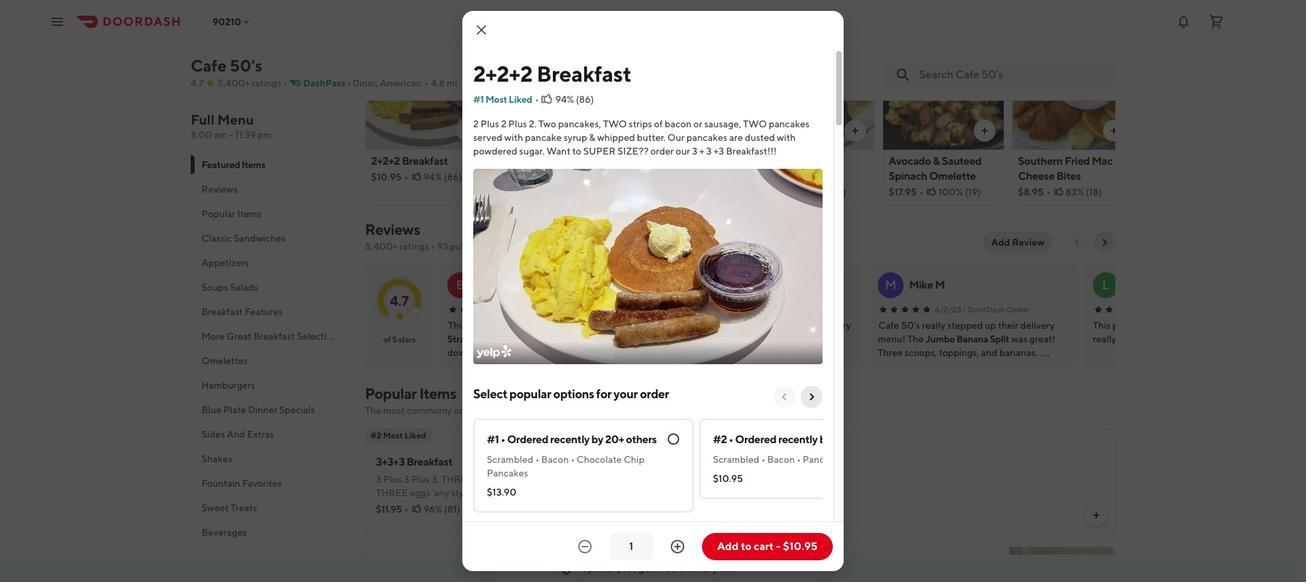 Task type: describe. For each thing, give the bounding box(es) containing it.
2.
[[529, 119, 537, 129]]

add item to cart image for southern
[[1109, 125, 1120, 136]]

2 horizontal spatial pancakes
[[769, 119, 810, 129]]

breakfast!!!
[[726, 146, 777, 157]]

1 horizontal spatial 4.7
[[390, 293, 409, 308]]

dashpass •
[[303, 78, 351, 89]]

- right 'tuna'
[[656, 155, 660, 168]]

shake
[[549, 334, 575, 345]]

2+2+2  breakfast for $10.95
[[371, 155, 448, 168]]

2 horizontal spatial add item to cart image
[[1092, 510, 1102, 521]]

bradley k
[[479, 279, 525, 292]]

1 horizontal spatial three
[[441, 474, 473, 485]]

order for c
[[792, 305, 815, 315]]

1 horizontal spatial $10.95
[[713, 474, 743, 485]]

spinach
[[889, 170, 928, 183]]

items inside popular items button
[[237, 208, 262, 219]]

(81)
[[444, 504, 460, 515]]

style'
[[452, 488, 474, 499]]

sides and extras button
[[191, 422, 349, 447]]

93
[[437, 241, 448, 252]]

add review
[[992, 237, 1045, 248]]

blue
[[202, 405, 222, 416]]

reviews button
[[191, 177, 349, 202]]

0 vertical spatial louisiana style chicken strips
[[501, 155, 573, 183]]

or inside 3+3+3  breakfast 3 plus 3 plus 3. three buttermilk pancakes, three strips of bacon or sausage, three eggs 'any style' served with warm pancake syrup & whipped butter. our pancakes are dusted with powdered sugar.
[[666, 474, 675, 485]]

recently for #1
[[551, 434, 590, 446]]

c
[[671, 278, 681, 292]]

southern fried chicken dinner image
[[754, 35, 875, 150]]

breakfast inside dialog
[[537, 61, 632, 87]]

review
[[1013, 237, 1045, 248]]

0 horizontal spatial three
[[376, 488, 408, 499]]

hamburgers
[[202, 380, 255, 391]]

two
[[539, 119, 557, 129]]

options
[[554, 387, 594, 402]]

mac
[[1092, 155, 1113, 168]]

& inside southern fried mac & cheese bites
[[1115, 155, 1122, 168]]

fountain favorites
[[202, 478, 282, 489]]

others for #1 • ordered recently by 20+ others
[[626, 434, 657, 446]]

select
[[474, 387, 508, 402]]

scrambled • bacon • chocolate chip pancakes
[[487, 455, 645, 479]]

ratings inside reviews 5,400+ ratings • 93 public reviews
[[400, 241, 429, 252]]

(17)
[[832, 187, 847, 198]]

2 horizontal spatial #1
[[487, 434, 499, 446]]

sugar. inside 3+3+3  breakfast 3 plus 3 plus 3. three buttermilk pancakes, three strips of bacon or sausage, three eggs 'any style' served with warm pancake syrup & whipped butter. our pancakes are dusted with powdered sugar.
[[533, 501, 559, 512]]

sandwiches
[[234, 233, 286, 244]]

- right +3
[[729, 155, 734, 168]]

sides and extras
[[202, 429, 274, 440]]

1 horizontal spatial add item to cart image
[[850, 125, 861, 136]]

$13.90
[[487, 487, 517, 498]]

1 horizontal spatial l
[[1103, 278, 1110, 292]]

add for add to cart - $10.95
[[718, 540, 739, 553]]

our inside 3+3+3  breakfast 3 plus 3 plus 3. three buttermilk pancakes, three strips of bacon or sausage, three eggs 'any style' served with warm pancake syrup & whipped butter. our pancakes are dusted with powdered sugar.
[[696, 488, 713, 499]]

decrease quantity by 1 image
[[577, 539, 593, 555]]

featured items heading
[[365, 8, 479, 30]]

20+ for #2 • ordered recently by 20+ others
[[834, 434, 853, 446]]

8:00
[[191, 129, 212, 140]]

1 vertical spatial pancakes
[[687, 132, 728, 143]]

close 2+2+2  breakfast image
[[474, 22, 490, 38]]

reviews
[[479, 241, 512, 252]]

bacon inside '2 plus 2 plus 2. two pancakes, two strips of bacon or sausage, two pancakes served with pancake syrup & whipped butter. our pancakes are dusted with powdered sugar. want to super size?? order our 3 + 3 +3 breakfast!!!'
[[665, 119, 692, 129]]

items inside popular items the most commonly ordered items and dishes from this store
[[420, 385, 457, 403]]

0 vertical spatial 5,400+
[[217, 78, 250, 89]]

public
[[450, 241, 477, 252]]

pancake inside 3+3+3  breakfast 3 plus 3 plus 3. three buttermilk pancakes, three strips of bacon or sausage, three eggs 'any style' served with warm pancake syrup & whipped butter. our pancakes are dusted with powdered sugar.
[[553, 488, 590, 499]]

powdered inside 3+3+3  breakfast 3 plus 3 plus 3. three buttermilk pancakes, three strips of bacon or sausage, three eggs 'any style' served with warm pancake syrup & whipped butter. our pancakes are dusted with powdered sugar.
[[487, 501, 531, 512]]

pancakes inside 3+3+3  breakfast 3 plus 3 plus 3. three buttermilk pancakes, three strips of bacon or sausage, three eggs 'any style' served with warm pancake syrup & whipped butter. our pancakes are dusted with powdered sugar.
[[376, 501, 417, 512]]

$17.95
[[889, 187, 917, 198]]

syrup inside '2 plus 2 plus 2. two pancakes, two strips of bacon or sausage, two pancakes served with pancake syrup & whipped butter. our pancakes are dusted with powdered sugar. want to super size?? order our 3 + 3 +3 breakfast!!!'
[[564, 132, 588, 143]]

selections
[[297, 331, 342, 342]]

dusted inside 3+3+3  breakfast 3 plus 3 plus 3. three buttermilk pancakes, three strips of bacon or sausage, three eggs 'any style' served with warm pancake syrup & whipped butter. our pancakes are dusted with powdered sugar.
[[434, 501, 465, 512]]

#2 most liked
[[371, 431, 426, 441]]

0 items, open order cart image
[[1209, 13, 1225, 30]]

6/2/23
[[936, 305, 962, 315]]

4.8
[[431, 78, 445, 89]]

menu
[[217, 112, 254, 127]]

0 vertical spatial 4.7
[[191, 78, 204, 89]]

reviews for reviews 5,400+ ratings • 93 public reviews
[[365, 221, 420, 238]]

notification bell image
[[1176, 13, 1192, 30]]

your
[[614, 387, 638, 402]]

avocado  & sauteed spinach omelette
[[889, 155, 982, 183]]

ordered for #1
[[507, 434, 549, 446]]

eggs
[[410, 488, 430, 499]]

1 vertical spatial 94% (86)
[[424, 172, 462, 183]]

omelettes button
[[191, 349, 349, 373]]

fresh
[[662, 155, 689, 168]]

popular for popular items the most commonly ordered items and dishes from this store
[[365, 385, 417, 403]]

2 horizontal spatial three
[[567, 474, 599, 485]]

sweet
[[202, 503, 229, 514]]

spend
[[582, 562, 614, 575]]

of inside '2 plus 2 plus 2. two pancakes, two strips of bacon or sausage, two pancakes served with pancake syrup & whipped butter. our pancakes are dusted with powdered sugar. want to super size?? order our 3 + 3 +3 breakfast!!!'
[[654, 119, 663, 129]]

salads
[[230, 282, 258, 293]]

1 vertical spatial of
[[384, 335, 391, 345]]

• doordash order for b
[[532, 305, 599, 315]]

1 horizontal spatial featured items
[[365, 10, 479, 29]]

avocado
[[889, 155, 932, 168]]

louisiana inside louisiana style chicken strips
[[501, 155, 547, 168]]

• doordash order for c
[[748, 305, 815, 315]]

diner, american • 4.8 mi
[[353, 78, 457, 89]]

most inside 2+2+2  breakfast dialog
[[486, 94, 507, 105]]

2 2 from the left
[[501, 119, 507, 129]]

beverages button
[[191, 521, 349, 545]]

pancakes, inside '2 plus 2 plus 2. two pancakes, two strips of bacon or sausage, two pancakes served with pancake syrup & whipped butter. our pancakes are dusted with powdered sugar. want to super size?? order our 3 + 3 +3 breakfast!!!'
[[558, 119, 602, 129]]

am
[[214, 129, 227, 140]]

increase quantity by 1 image
[[670, 539, 686, 555]]

served inside '2 plus 2 plus 2. two pancakes, two strips of bacon or sausage, two pancakes served with pancake syrup & whipped butter. our pancakes are dusted with powdered sugar. want to super size?? order our 3 + 3 +3 breakfast!!!'
[[474, 132, 503, 143]]

next image
[[807, 392, 818, 403]]

#2 • ordered recently by 20+ others
[[713, 434, 885, 446]]

add item to cart image for avocado
[[980, 125, 991, 136]]

90210 button
[[213, 16, 252, 27]]

mi
[[447, 78, 457, 89]]

2+2+2 for #1 most liked
[[474, 61, 533, 87]]

mike m
[[910, 279, 945, 292]]

11:39
[[235, 129, 256, 140]]

2+2+2  breakfast for #1 most liked
[[474, 61, 632, 87]]

Current quantity is 1 number field
[[618, 540, 645, 555]]

pancakes inside scrambled • bacon • chocolate chip pancakes
[[487, 468, 528, 479]]

- inside full menu 8:00 am - 11:39 pm
[[229, 129, 233, 140]]

banana
[[957, 334, 989, 345]]

melt
[[692, 170, 715, 183]]

split
[[991, 334, 1010, 345]]

bacon for pancakes
[[768, 455, 795, 466]]

classic
[[202, 233, 232, 244]]

ordered
[[454, 405, 489, 416]]

(86) inside 2+2+2  breakfast dialog
[[576, 94, 594, 105]]

100% for tomato
[[680, 187, 705, 198]]

0 horizontal spatial l
[[733, 279, 739, 292]]

southern fried mac & cheese bites
[[1019, 155, 1122, 183]]

jumbo
[[926, 334, 955, 345]]

0 horizontal spatial 94%
[[424, 172, 442, 183]]

store
[[604, 405, 625, 416]]

1 vertical spatial louisiana
[[757, 569, 803, 582]]

southern for southern fried mac & cheese bites
[[1019, 155, 1063, 168]]

and
[[516, 405, 532, 416]]

shakes button
[[191, 447, 349, 472]]

$10.95 inside button
[[783, 540, 818, 553]]

1 vertical spatial strips
[[873, 569, 901, 582]]

83% (18)
[[1066, 187, 1102, 198]]

and
[[227, 429, 245, 440]]

southern fried mac & cheese bites image
[[1013, 35, 1134, 150]]

0 horizontal spatial m
[[886, 278, 897, 292]]

claudia l
[[694, 279, 739, 292]]

fried for mac
[[1065, 155, 1091, 168]]

+3
[[714, 146, 725, 157]]

0 vertical spatial #1
[[371, 37, 380, 48]]

add item to cart image for louisiana
[[591, 125, 602, 136]]

$11.95 •
[[376, 504, 409, 515]]

• inside reviews 5,400+ ratings • 93 public reviews
[[431, 241, 435, 252]]

liked inside 2+2+2  breakfast dialog
[[509, 94, 533, 105]]

dinner inside button
[[248, 405, 278, 416]]

from
[[564, 405, 584, 416]]

add review button
[[984, 232, 1053, 253]]

0 vertical spatial liked
[[403, 37, 425, 48]]

1 vertical spatial (86)
[[444, 172, 462, 183]]

of inside 3+3+3  breakfast 3 plus 3 plus 3. three buttermilk pancakes, three strips of bacon or sausage, three eggs 'any style' served with warm pancake syrup & whipped butter. our pancakes are dusted with powdered sugar.
[[627, 474, 635, 485]]

0 horizontal spatial louisiana style chicken strips image
[[495, 35, 616, 150]]

previous image
[[779, 392, 790, 403]]

syrup inside 3+3+3  breakfast 3 plus 3 plus 3. three buttermilk pancakes, three strips of bacon or sausage, three eggs 'any style' served with warm pancake syrup & whipped butter. our pancakes are dusted with powdered sugar.
[[592, 488, 616, 499]]

cafe 50's
[[191, 56, 262, 75]]

2+2+2 for $10.95
[[371, 155, 400, 168]]

strawberry
[[448, 334, 494, 345]]

fountain favorites button
[[191, 472, 349, 496]]

1 horizontal spatial m
[[936, 279, 945, 292]]

warm
[[528, 488, 552, 499]]

2+2+2  breakfast dialog
[[463, 11, 921, 583]]

100% (29)
[[680, 187, 724, 198]]

more great breakfast selections
[[202, 331, 342, 342]]

dusted inside '2 plus 2 plus 2. two pancakes, two strips of bacon or sausage, two pancakes served with pancake syrup & whipped butter. our pancakes are dusted with powdered sugar. want to super size?? order our 3 + 3 +3 breakfast!!!'
[[745, 132, 775, 143]]

1 vertical spatial order
[[640, 387, 669, 402]]

blue plate dinner specials
[[202, 405, 315, 416]]

reviews for reviews
[[202, 184, 238, 195]]

doordash for m
[[968, 305, 1006, 315]]

chicken for $18.95
[[760, 170, 800, 183]]

strips inside '2 plus 2 plus 2. two pancakes, two strips of bacon or sausage, two pancakes served with pancake syrup & whipped butter. our pancakes are dusted with powdered sugar. want to super size?? order our 3 + 3 +3 breakfast!!!'
[[629, 119, 653, 129]]

+
[[700, 146, 705, 157]]

butter. inside '2 plus 2 plus 2. two pancakes, two strips of bacon or sausage, two pancakes served with pancake syrup & whipped butter. our pancakes are dusted with powdered sugar. want to super size?? order our 3 + 3 +3 breakfast!!!'
[[637, 132, 666, 143]]

1 horizontal spatial pancakes
[[803, 455, 845, 466]]

$11.95 for $11.95
[[501, 187, 528, 198]]

1 horizontal spatial louisiana style chicken strips image
[[1010, 547, 1116, 583]]

jack
[[630, 170, 652, 183]]

1 vertical spatial featured items
[[202, 159, 265, 170]]

strips inside 3+3+3  breakfast 3 plus 3 plus 3. three buttermilk pancakes, three strips of bacon or sausage, three eggs 'any style' served with warm pancake syrup & whipped butter. our pancakes are dusted with powdered sugar.
[[601, 474, 625, 485]]

by for #1 • ordered recently by 20+ others
[[592, 434, 604, 446]]

88%
[[811, 187, 830, 198]]

featured inside featured items heading
[[365, 10, 434, 29]]

order for b
[[576, 305, 599, 315]]

1 vertical spatial louisiana style chicken strips
[[757, 569, 901, 582]]

chocolate
[[577, 455, 622, 466]]

Item Search search field
[[920, 67, 1105, 82]]

butter. inside 3+3+3  breakfast 3 plus 3 plus 3. three buttermilk pancakes, three strips of bacon or sausage, three eggs 'any style' served with warm pancake syrup & whipped butter. our pancakes are dusted with powdered sugar.
[[665, 488, 694, 499]]

classic sandwiches
[[202, 233, 286, 244]]

strips inside louisiana style chicken strips
[[543, 170, 570, 183]]

0 horizontal spatial $10.95
[[371, 172, 402, 183]]

doordash for c
[[753, 305, 791, 315]]

shakes
[[202, 454, 233, 465]]

sweet treats
[[202, 503, 257, 514]]

b
[[456, 278, 465, 292]]



Task type: locate. For each thing, give the bounding box(es) containing it.
items
[[437, 10, 479, 29], [242, 159, 265, 170], [237, 208, 262, 219], [420, 385, 457, 403]]

bacon down #2 • ordered recently by 20+ others in the bottom right of the page
[[768, 455, 795, 466]]

bradley
[[479, 279, 516, 292]]

doordash for b
[[537, 305, 575, 315]]

liked down featured items heading
[[403, 37, 425, 48]]

style
[[548, 155, 573, 168], [805, 569, 829, 582]]

dinner inside southern fried chicken dinner
[[802, 170, 834, 183]]

2 others from the left
[[854, 434, 885, 446]]

1 vertical spatial louisiana style chicken strips image
[[1010, 547, 1116, 583]]

fried
[[806, 155, 832, 168], [1065, 155, 1091, 168]]

1 horizontal spatial to
[[741, 540, 752, 553]]

three up '$11.95 •'
[[376, 488, 408, 499]]

order right your
[[640, 387, 669, 402]]

liked up 2.
[[509, 94, 533, 105]]

bacon inside 3+3+3  breakfast 3 plus 3 plus 3. three buttermilk pancakes, three strips of bacon or sausage, three eggs 'any style' served with warm pancake syrup & whipped butter. our pancakes are dusted with powdered sugar.
[[637, 474, 664, 485]]

fee
[[721, 562, 737, 575]]

whipped inside '2 plus 2 plus 2. two pancakes, two strips of bacon or sausage, two pancakes served with pancake syrup & whipped butter. our pancakes are dusted with powdered sugar. want to super size?? order our 3 + 3 +3 breakfast!!!'
[[598, 132, 635, 143]]

doordash right "8/5/23"
[[753, 305, 791, 315]]

83% down bites
[[1066, 187, 1085, 198]]

cart
[[754, 540, 774, 553]]

of up fresh
[[654, 119, 663, 129]]

dusted up breakfast!!!
[[745, 132, 775, 143]]

& down chocolate
[[618, 488, 624, 499]]

2 vertical spatial of
[[627, 474, 635, 485]]

sugar. down warm
[[533, 501, 559, 512]]

3 add item to cart image from the left
[[721, 125, 732, 136]]

featured items
[[365, 10, 479, 29], [202, 159, 265, 170]]

1 horizontal spatial 2+2+2  breakfast
[[474, 61, 632, 87]]

2+2+2  breakfast image
[[366, 35, 486, 150]]

1 order from the left
[[576, 305, 599, 315]]

items up mi
[[437, 10, 479, 29]]

83% for chicken
[[550, 187, 569, 198]]

soups salads button
[[191, 275, 349, 300]]

0 horizontal spatial louisiana
[[501, 155, 547, 168]]

classic sandwiches button
[[191, 226, 349, 251]]

scrambled for $13.90
[[487, 455, 534, 466]]

0 vertical spatial $11.95
[[501, 187, 528, 198]]

3 order from the left
[[1007, 305, 1030, 315]]

1 horizontal spatial pancakes
[[687, 132, 728, 143]]

items up 'commonly'
[[420, 385, 457, 403]]

3+3+3
[[376, 456, 405, 469]]

2 horizontal spatial • doordash order
[[963, 305, 1030, 315]]

tuna - fresh tomato - jack cheese melt image
[[625, 35, 745, 150]]

bacon for chocolate
[[542, 455, 569, 466]]

0 vertical spatial pancakes,
[[558, 119, 602, 129]]

1 vertical spatial bacon
[[637, 474, 664, 485]]

94% inside 2+2+2  breakfast dialog
[[556, 94, 574, 105]]

pancakes, inside 3+3+3  breakfast 3 plus 3 plus 3. three buttermilk pancakes, three strips of bacon or sausage, three eggs 'any style' served with warm pancake syrup & whipped butter. our pancakes are dusted with powdered sugar.
[[522, 474, 566, 485]]

5 add item to cart image from the left
[[1109, 125, 1120, 136]]

breakfast inside 3+3+3  breakfast 3 plus 3 plus 3. three buttermilk pancakes, three strips of bacon or sausage, three eggs 'any style' served with warm pancake syrup & whipped butter. our pancakes are dusted with powdered sugar.
[[407, 456, 453, 469]]

doordash
[[537, 305, 575, 315], [753, 305, 791, 315], [968, 305, 1006, 315]]

1 100% from the left
[[680, 187, 705, 198]]

open menu image
[[49, 13, 65, 30]]

0 vertical spatial featured items
[[365, 10, 479, 29]]

by up "scrambled • bacon • pancakes"
[[820, 434, 832, 446]]

2+2+2  breakfast
[[474, 61, 632, 87], [371, 155, 448, 168]]

powdered left want
[[474, 146, 518, 157]]

2 add item to cart image from the left
[[591, 125, 602, 136]]

powdered
[[474, 146, 518, 157], [487, 501, 531, 512]]

reviews inside button
[[202, 184, 238, 195]]

to inside button
[[741, 540, 752, 553]]

of
[[654, 119, 663, 129], [384, 335, 391, 345], [627, 474, 635, 485]]

(86) up super
[[576, 94, 594, 105]]

$10.95 right cart
[[783, 540, 818, 553]]

1 doordash from the left
[[537, 305, 575, 315]]

1 83% from the left
[[550, 187, 569, 198]]

100% for spinach
[[939, 187, 964, 198]]

#1
[[371, 37, 380, 48], [474, 94, 484, 105], [487, 434, 499, 446]]

add item to cart image up mac
[[1109, 125, 1120, 136]]

1 horizontal spatial of
[[627, 474, 635, 485]]

scrambled • bacon • pancakes
[[713, 455, 845, 466]]

1 2 from the left
[[474, 119, 479, 129]]

0 horizontal spatial louisiana style chicken strips
[[501, 155, 573, 183]]

1 horizontal spatial bacon
[[665, 119, 692, 129]]

(19)
[[965, 187, 981, 198]]

jumbo banana split
[[926, 334, 1010, 345]]

(86) up reviews 5,400+ ratings • 93 public reviews
[[444, 172, 462, 183]]

strips down chocolate
[[601, 474, 625, 485]]

2 order from the left
[[792, 305, 815, 315]]

(29)
[[706, 187, 724, 198]]

louisiana left want
[[501, 155, 547, 168]]

• doordash order up split
[[963, 305, 1030, 315]]

2 recently from the left
[[779, 434, 818, 446]]

2 20+ from the left
[[834, 434, 853, 446]]

two up super
[[603, 119, 627, 129]]

& up super
[[589, 132, 596, 143]]

94% (86) inside 2+2+2  breakfast dialog
[[556, 94, 594, 105]]

1 by from the left
[[592, 434, 604, 446]]

are up breakfast!!!
[[730, 132, 743, 143]]

scrambled for $10.95
[[713, 455, 760, 466]]

l right claudia
[[733, 279, 739, 292]]

scrambled up buttermilk
[[487, 455, 534, 466]]

pancakes up southern fried chicken dinner
[[769, 119, 810, 129]]

add item to cart image for tuna
[[721, 125, 732, 136]]

scrambled down #2 • ordered recently by 20+ others in the bottom right of the page
[[713, 455, 760, 466]]

soups
[[202, 282, 228, 293]]

liked down 'commonly'
[[405, 431, 426, 441]]

0 horizontal spatial syrup
[[564, 132, 588, 143]]

2 fried from the left
[[1065, 155, 1091, 168]]

0 vertical spatial ratings
[[252, 78, 282, 89]]

1 horizontal spatial scrambled
[[713, 455, 760, 466]]

pancake down scrambled • bacon • chocolate chip pancakes
[[553, 488, 590, 499]]

extras
[[247, 429, 274, 440]]

by for #2 • ordered recently by 20+ others
[[820, 434, 832, 446]]

pancake inside '2 plus 2 plus 2. two pancakes, two strips of bacon or sausage, two pancakes served with pancake syrup & whipped butter. our pancakes are dusted with powdered sugar. want to super size?? order our 3 + 3 +3 breakfast!!!'
[[525, 132, 562, 143]]

add item to cart image
[[462, 125, 473, 136], [591, 125, 602, 136], [721, 125, 732, 136], [980, 125, 991, 136], [1109, 125, 1120, 136]]

cheesecake
[[496, 334, 547, 345]]

our inside '2 plus 2 plus 2. two pancakes, two strips of bacon or sausage, two pancakes served with pancake syrup & whipped butter. our pancakes are dusted with powdered sugar. want to super size?? order our 3 + 3 +3 breakfast!!!'
[[668, 132, 685, 143]]

popular inside popular items the most commonly ordered items and dishes from this store
[[365, 385, 417, 403]]

most
[[382, 37, 402, 48], [486, 94, 507, 105], [383, 431, 403, 441]]

- right am
[[229, 129, 233, 140]]

20+
[[606, 434, 624, 446], [834, 434, 853, 446]]

#2
[[371, 431, 382, 441], [713, 434, 727, 446]]

whipped down chip
[[626, 488, 663, 499]]

20+ up "scrambled • bacon • pancakes"
[[834, 434, 853, 446]]

0 vertical spatial featured
[[365, 10, 434, 29]]

5,400+ ratings •
[[217, 78, 287, 89]]

select popular options for your order
[[474, 387, 669, 402]]

pancakes,
[[558, 119, 602, 129], [522, 474, 566, 485]]

m left mike
[[886, 278, 897, 292]]

breakfast features
[[202, 307, 283, 318]]

popular for popular items
[[202, 208, 236, 219]]

spend $15, get free delivery fee
[[582, 562, 737, 575]]

0 horizontal spatial dinner
[[248, 405, 278, 416]]

popular items the most commonly ordered items and dishes from this store
[[365, 385, 625, 416]]

or up +
[[694, 119, 703, 129]]

2 ordered from the left
[[736, 434, 777, 446]]

#2 up "scrambled • bacon • pancakes"
[[713, 434, 727, 446]]

popular inside button
[[202, 208, 236, 219]]

southern fried chicken dinner
[[760, 155, 834, 183]]

pancakes up +
[[687, 132, 728, 143]]

0 horizontal spatial others
[[626, 434, 657, 446]]

2 scrambled from the left
[[713, 455, 760, 466]]

doordash up shake
[[537, 305, 575, 315]]

1 two from the left
[[603, 119, 627, 129]]

scrambled inside scrambled • bacon • chocolate chip pancakes
[[487, 455, 534, 466]]

louisiana style chicken strips up 83% (30)
[[501, 155, 573, 183]]

94% up the 'two'
[[556, 94, 574, 105]]

1 vertical spatial #1
[[474, 94, 484, 105]]

1 horizontal spatial 2+2+2
[[474, 61, 533, 87]]

three up style'
[[441, 474, 473, 485]]

2 100% from the left
[[939, 187, 964, 198]]

0 vertical spatial 2+2+2
[[474, 61, 533, 87]]

ratings down 50's
[[252, 78, 282, 89]]

dinner up the 88%
[[802, 170, 834, 183]]

0 horizontal spatial recently
[[551, 434, 590, 446]]

1 vertical spatial syrup
[[592, 488, 616, 499]]

strips up size??
[[629, 119, 653, 129]]

items inside featured items heading
[[437, 10, 479, 29]]

l down next icon
[[1103, 278, 1110, 292]]

style up 83% (30)
[[548, 155, 573, 168]]

fried up the 88%
[[806, 155, 832, 168]]

1 • doordash order from the left
[[532, 305, 599, 315]]

order left our
[[651, 146, 674, 157]]

1 horizontal spatial #1
[[474, 94, 484, 105]]

2+2+2 inside dialog
[[474, 61, 533, 87]]

0 vertical spatial syrup
[[564, 132, 588, 143]]

pancakes
[[803, 455, 845, 466], [487, 468, 528, 479]]

avocado  & sauteed  spinach omelette image
[[884, 35, 1004, 150]]

• doordash order right "8/5/23"
[[748, 305, 815, 315]]

0 horizontal spatial or
[[666, 474, 675, 485]]

2 two from the left
[[744, 119, 767, 129]]

add up fee
[[718, 540, 739, 553]]

butter.
[[637, 132, 666, 143], [665, 488, 694, 499]]

0 vertical spatial powdered
[[474, 146, 518, 157]]

chip
[[624, 455, 645, 466]]

#1 most liked
[[371, 37, 425, 48], [474, 94, 533, 105]]

& inside avocado  & sauteed spinach omelette
[[934, 155, 940, 168]]

2 southern from the left
[[1019, 155, 1063, 168]]

#1 • ordered recently by 20+ others
[[487, 434, 657, 446]]

1 vertical spatial most
[[486, 94, 507, 105]]

1 horizontal spatial by
[[820, 434, 832, 446]]

'any
[[432, 488, 450, 499]]

or inside '2 plus 2 plus 2. two pancakes, two strips of bacon or sausage, two pancakes served with pancake syrup & whipped butter. our pancakes are dusted with powdered sugar. want to super size?? order our 3 + 3 +3 breakfast!!!'
[[694, 119, 703, 129]]

pancake
[[525, 132, 562, 143], [553, 488, 590, 499]]

0 horizontal spatial by
[[592, 434, 604, 446]]

cheese inside southern fried mac & cheese bites
[[1019, 170, 1055, 183]]

sauteed
[[942, 155, 982, 168]]

5,400+ inside reviews 5,400+ ratings • 93 public reviews
[[365, 241, 398, 252]]

pancake down the 'two'
[[525, 132, 562, 143]]

add for add review
[[992, 237, 1011, 248]]

100% down omelette
[[939, 187, 964, 198]]

next image
[[1100, 237, 1111, 248]]

1 vertical spatial or
[[666, 474, 675, 485]]

order for m
[[1007, 305, 1030, 315]]

bacon down #1 • ordered recently by 20+ others
[[542, 455, 569, 466]]

chicken inside southern fried chicken dinner
[[760, 170, 800, 183]]

0 vertical spatial louisiana
[[501, 155, 547, 168]]

m right mike
[[936, 279, 945, 292]]

this
[[586, 405, 602, 416]]

4 add item to cart image from the left
[[980, 125, 991, 136]]

0 horizontal spatial order
[[576, 305, 599, 315]]

5,400+
[[217, 78, 250, 89], [365, 241, 398, 252]]

fried up bites
[[1065, 155, 1091, 168]]

20+ up chocolate
[[606, 434, 624, 446]]

add item to cart image up super
[[591, 125, 602, 136]]

0 vertical spatial sugar.
[[520, 146, 545, 157]]

pancakes down #2 • ordered recently by 20+ others in the bottom right of the page
[[803, 455, 845, 466]]

by up chocolate
[[592, 434, 604, 446]]

0 vertical spatial bacon
[[665, 119, 692, 129]]

2 vertical spatial liked
[[405, 431, 426, 441]]

0 horizontal spatial add item to cart image
[[711, 510, 722, 521]]

0 horizontal spatial featured
[[202, 159, 240, 170]]

1 horizontal spatial #2
[[713, 434, 727, 446]]

doordash up split
[[968, 305, 1006, 315]]

83% left the "(30)"
[[550, 187, 569, 198]]

2 cheese from the left
[[1019, 170, 1055, 183]]

items up reviews button
[[242, 159, 265, 170]]

southern up bites
[[1019, 155, 1063, 168]]

#2 down the
[[371, 431, 382, 441]]

bacon inside scrambled • bacon • chocolate chip pancakes
[[542, 455, 569, 466]]

two up breakfast!!!
[[744, 119, 767, 129]]

add item to cart image up +3
[[721, 125, 732, 136]]

bacon down chip
[[637, 474, 664, 485]]

& inside 3+3+3  breakfast 3 plus 3 plus 3. three buttermilk pancakes, three strips of bacon or sausage, three eggs 'any style' served with warm pancake syrup & whipped butter. our pancakes are dusted with powdered sugar.
[[618, 488, 624, 499]]

1 horizontal spatial order
[[792, 305, 815, 315]]

cafe
[[191, 56, 227, 75]]

fried inside southern fried mac & cheese bites
[[1065, 155, 1091, 168]]

more
[[202, 331, 225, 342]]

0 vertical spatial (86)
[[576, 94, 594, 105]]

of 5 stars
[[384, 335, 416, 345]]

3 • doordash order from the left
[[963, 305, 1030, 315]]

83% (30)
[[550, 187, 589, 198]]

ordered for #2
[[736, 434, 777, 446]]

96% (81)
[[424, 504, 460, 515]]

1 vertical spatial featured
[[202, 159, 240, 170]]

cheese inside tuna - fresh tomato - jack cheese melt
[[654, 170, 691, 183]]

- inside button
[[776, 540, 781, 553]]

1 vertical spatial 5,400+
[[365, 241, 398, 252]]

11/1/23
[[505, 305, 531, 315]]

1 horizontal spatial $11.95
[[501, 187, 528, 198]]

sides
[[202, 429, 225, 440]]

blue plate dinner specials button
[[191, 398, 349, 422]]

pancakes, up warm
[[522, 474, 566, 485]]

are inside '2 plus 2 plus 2. two pancakes, two strips of bacon or sausage, two pancakes served with pancake syrup & whipped butter. our pancakes are dusted with powdered sugar. want to super size?? order our 3 + 3 +3 breakfast!!!'
[[730, 132, 743, 143]]

recently
[[551, 434, 590, 446], [779, 434, 818, 446]]

jumbo banana split button
[[926, 333, 1010, 346]]

& up omelette
[[934, 155, 940, 168]]

8/5/23
[[720, 305, 747, 315]]

1 horizontal spatial louisiana
[[757, 569, 803, 582]]

0 vertical spatial pancakes
[[803, 455, 845, 466]]

#1 most liked inside 2+2+2  breakfast dialog
[[474, 94, 533, 105]]

butter. up increase quantity by 1 icon
[[665, 488, 694, 499]]

90210
[[213, 16, 241, 27]]

ordered up "scrambled • bacon • pancakes"
[[736, 434, 777, 446]]

0 horizontal spatial 2
[[474, 119, 479, 129]]

0 horizontal spatial 83%
[[550, 187, 569, 198]]

dashpass
[[303, 78, 346, 89]]

features
[[245, 307, 283, 318]]

sausage, inside 3+3+3  breakfast 3 plus 3 plus 3. three buttermilk pancakes, three strips of bacon or sausage, three eggs 'any style' served with warm pancake syrup & whipped butter. our pancakes are dusted with powdered sugar.
[[677, 474, 714, 485]]

1 vertical spatial pancakes
[[487, 468, 528, 479]]

add to cart - $10.95 button
[[702, 534, 833, 561]]

whipped up super
[[598, 132, 635, 143]]

1 horizontal spatial chicken
[[760, 170, 800, 183]]

to right want
[[573, 146, 582, 157]]

0 horizontal spatial of
[[384, 335, 391, 345]]

2 horizontal spatial chicken
[[831, 569, 871, 582]]

2 • doordash order from the left
[[748, 305, 815, 315]]

three down chocolate
[[567, 474, 599, 485]]

2 vertical spatial pancakes
[[376, 501, 417, 512]]

2 doordash from the left
[[753, 305, 791, 315]]

liked
[[403, 37, 425, 48], [509, 94, 533, 105], [405, 431, 426, 441]]

2 bacon from the left
[[768, 455, 795, 466]]

delivery
[[679, 562, 718, 575]]

syrup down chocolate
[[592, 488, 616, 499]]

1 horizontal spatial popular
[[365, 385, 417, 403]]

order
[[576, 305, 599, 315], [792, 305, 815, 315], [1007, 305, 1030, 315]]

add to cart - $10.95
[[718, 540, 818, 553]]

0 vertical spatial to
[[573, 146, 582, 157]]

southern inside southern fried mac & cheese bites
[[1019, 155, 1063, 168]]

2+2+2  breakfast inside dialog
[[474, 61, 632, 87]]

• doordash order up shake
[[532, 305, 599, 315]]

1 vertical spatial served
[[476, 488, 505, 499]]

sugar. inside '2 plus 2 plus 2. two pancakes, two strips of bacon or sausage, two pancakes served with pancake syrup & whipped butter. our pancakes are dusted with powdered sugar. want to super size?? order our 3 + 3 +3 breakfast!!!'
[[520, 146, 545, 157]]

chicken inside louisiana style chicken strips
[[501, 170, 541, 183]]

1 vertical spatial add
[[718, 540, 739, 553]]

0 vertical spatial $10.95
[[371, 172, 402, 183]]

0 horizontal spatial #1 most liked
[[371, 37, 425, 48]]

recently up scrambled • bacon • chocolate chip pancakes
[[551, 434, 590, 446]]

1 scrambled from the left
[[487, 455, 534, 466]]

dusted
[[745, 132, 775, 143], [434, 501, 465, 512]]

0 vertical spatial style
[[548, 155, 573, 168]]

0 horizontal spatial scrambled
[[487, 455, 534, 466]]

2+2+2
[[474, 61, 533, 87], [371, 155, 400, 168]]

1 vertical spatial 2+2+2  breakfast
[[371, 155, 448, 168]]

0 horizontal spatial 5,400+
[[217, 78, 250, 89]]

20+ for #1 • ordered recently by 20+ others
[[606, 434, 624, 446]]

1 add item to cart image from the left
[[462, 125, 473, 136]]

served inside 3+3+3  breakfast 3 plus 3 plus 3. three buttermilk pancakes, three strips of bacon or sausage, three eggs 'any style' served with warm pancake syrup & whipped butter. our pancakes are dusted with powdered sugar.
[[476, 488, 505, 499]]

1 vertical spatial pancakes,
[[522, 474, 566, 485]]

l
[[1103, 278, 1110, 292], [733, 279, 739, 292]]

powdered inside '2 plus 2 plus 2. two pancakes, two strips of bacon or sausage, two pancakes served with pancake syrup & whipped butter. our pancakes are dusted with powdered sugar. want to super size?? order our 3 + 3 +3 breakfast!!!'
[[474, 146, 518, 157]]

0 vertical spatial are
[[730, 132, 743, 143]]

reviews inside reviews 5,400+ ratings • 93 public reviews
[[365, 221, 420, 238]]

are down eggs on the left
[[419, 501, 432, 512]]

& right mac
[[1115, 155, 1122, 168]]

2 83% from the left
[[1066, 187, 1085, 198]]

#2 for #2 • ordered recently by 20+ others
[[713, 434, 727, 446]]

94% (86) up the 'two'
[[556, 94, 594, 105]]

tomato
[[691, 155, 727, 168]]

3 doordash from the left
[[968, 305, 1006, 315]]

#2 for #2 most liked
[[371, 431, 382, 441]]

southern for southern fried chicken dinner
[[760, 155, 804, 168]]

sausage, inside '2 plus 2 plus 2. two pancakes, two strips of bacon or sausage, two pancakes served with pancake syrup & whipped butter. our pancakes are dusted with powdered sugar. want to super size?? order our 3 + 3 +3 breakfast!!!'
[[705, 119, 742, 129]]

0 vertical spatial whipped
[[598, 132, 635, 143]]

#2 inside 2+2+2  breakfast dialog
[[713, 434, 727, 446]]

$11.95 for $11.95 •
[[376, 504, 402, 515]]

pm
[[258, 129, 272, 140]]

add item to cart image
[[850, 125, 861, 136], [711, 510, 722, 521], [1092, 510, 1102, 521]]

1 ordered from the left
[[507, 434, 549, 446]]

1 horizontal spatial 94%
[[556, 94, 574, 105]]

or up increase quantity by 1 icon
[[666, 474, 675, 485]]

#1 most liked up 2.
[[474, 94, 533, 105]]

1 vertical spatial ratings
[[400, 241, 429, 252]]

dinner up extras
[[248, 405, 278, 416]]

fried inside southern fried chicken dinner
[[806, 155, 832, 168]]

2 by from the left
[[820, 434, 832, 446]]

add item to cart image up sauteed
[[980, 125, 991, 136]]

1 horizontal spatial • doordash order
[[748, 305, 815, 315]]

order inside '2 plus 2 plus 2. two pancakes, two strips of bacon or sausage, two pancakes served with pancake syrup & whipped butter. our pancakes are dusted with powdered sugar. want to super size?? order our 3 + 3 +3 breakfast!!!'
[[651, 146, 674, 157]]

are inside 3+3+3  breakfast 3 plus 3 plus 3. three buttermilk pancakes, three strips of bacon or sausage, three eggs 'any style' served with warm pancake syrup & whipped butter. our pancakes are dusted with powdered sugar.
[[419, 501, 432, 512]]

previous image
[[1072, 237, 1083, 248]]

1 vertical spatial are
[[419, 501, 432, 512]]

whipped inside 3+3+3  breakfast 3 plus 3 plus 3. three buttermilk pancakes, three strips of bacon or sausage, three eggs 'any style' served with warm pancake syrup & whipped butter. our pancakes are dusted with powdered sugar.
[[626, 488, 663, 499]]

to inside '2 plus 2 plus 2. two pancakes, two strips of bacon or sausage, two pancakes served with pancake syrup & whipped butter. our pancakes are dusted with powdered sugar. want to super size?? order our 3 + 3 +3 breakfast!!!'
[[573, 146, 582, 157]]

recently for #2
[[779, 434, 818, 446]]

1 others from the left
[[626, 434, 657, 446]]

cheese down fresh
[[654, 170, 691, 183]]

three
[[441, 474, 473, 485], [567, 474, 599, 485], [376, 488, 408, 499]]

0 vertical spatial most
[[382, 37, 402, 48]]

• doordash order for m
[[963, 305, 1030, 315]]

fried for chicken
[[806, 155, 832, 168]]

1 fried from the left
[[806, 155, 832, 168]]

chicken for $11.95
[[501, 170, 541, 183]]

1 vertical spatial $11.95
[[376, 504, 402, 515]]

$10.95 up reviews link
[[371, 172, 402, 183]]

$11.95 left 96%
[[376, 504, 402, 515]]

0 vertical spatial sausage,
[[705, 119, 742, 129]]

our
[[676, 146, 691, 157]]

southern up $18.95
[[760, 155, 804, 168]]

$8.95
[[1019, 187, 1044, 198]]

bacon up our
[[665, 119, 692, 129]]

featured items down 11:39 at the top left of page
[[202, 159, 265, 170]]

hamburgers button
[[191, 373, 349, 398]]

0 vertical spatial strips
[[629, 119, 653, 129]]

others for #2 • ordered recently by 20+ others
[[854, 434, 885, 446]]

louisiana down the "add to cart - $10.95" button on the bottom of page
[[757, 569, 803, 582]]

most
[[384, 405, 405, 416]]

2 horizontal spatial $10.95
[[783, 540, 818, 553]]

popular items button
[[191, 202, 349, 226]]

1 horizontal spatial style
[[805, 569, 829, 582]]

83% for mac
[[1066, 187, 1085, 198]]

0 horizontal spatial #1
[[371, 37, 380, 48]]

bacon
[[542, 455, 569, 466], [768, 455, 795, 466]]

$15,
[[616, 562, 636, 575]]

1 horizontal spatial ratings
[[400, 241, 429, 252]]

1 cheese from the left
[[654, 170, 691, 183]]

beverages
[[202, 527, 247, 538]]

2 vertical spatial most
[[383, 431, 403, 441]]

0 horizontal spatial ratings
[[252, 78, 282, 89]]

1 bacon from the left
[[542, 455, 569, 466]]

0 horizontal spatial pancakes
[[376, 501, 417, 512]]

pancakes down eggs on the left
[[376, 501, 417, 512]]

m
[[886, 278, 897, 292], [936, 279, 945, 292]]

0 vertical spatial served
[[474, 132, 503, 143]]

popular up most
[[365, 385, 417, 403]]

louisiana style chicken strips image
[[495, 35, 616, 150], [1010, 547, 1116, 583]]

1 vertical spatial sugar.
[[533, 501, 559, 512]]

$10.95 down "scrambled • bacon • pancakes"
[[713, 474, 743, 485]]

3.
[[432, 474, 440, 485]]

style inside louisiana style chicken strips
[[548, 155, 573, 168]]

0 horizontal spatial $11.95
[[376, 504, 402, 515]]

add inside 2+2+2  breakfast dialog
[[718, 540, 739, 553]]

& inside '2 plus 2 plus 2. two pancakes, two strips of bacon or sausage, two pancakes served with pancake syrup & whipped butter. our pancakes are dusted with powdered sugar. want to super size?? order our 3 + 3 +3 breakfast!!!'
[[589, 132, 596, 143]]

sausage,
[[705, 119, 742, 129], [677, 474, 714, 485]]

0 vertical spatial 2+2+2  breakfast
[[474, 61, 632, 87]]

pancakes up $13.90
[[487, 468, 528, 479]]

1 recently from the left
[[551, 434, 590, 446]]

items
[[491, 405, 514, 416]]

0 vertical spatial 94%
[[556, 94, 574, 105]]

1 20+ from the left
[[606, 434, 624, 446]]

1 horizontal spatial doordash
[[753, 305, 791, 315]]

sugar. left want
[[520, 146, 545, 157]]

0 horizontal spatial dusted
[[434, 501, 465, 512]]

1 horizontal spatial syrup
[[592, 488, 616, 499]]

louisiana style chicken strips down the "add to cart - $10.95" button on the bottom of page
[[757, 569, 901, 582]]

1 southern from the left
[[760, 155, 804, 168]]

southern inside southern fried chicken dinner
[[760, 155, 804, 168]]

featured items up 4.8
[[365, 10, 479, 29]]

for
[[597, 387, 612, 402]]



Task type: vqa. For each thing, say whether or not it's contained in the screenshot.
second Noodle from left
no



